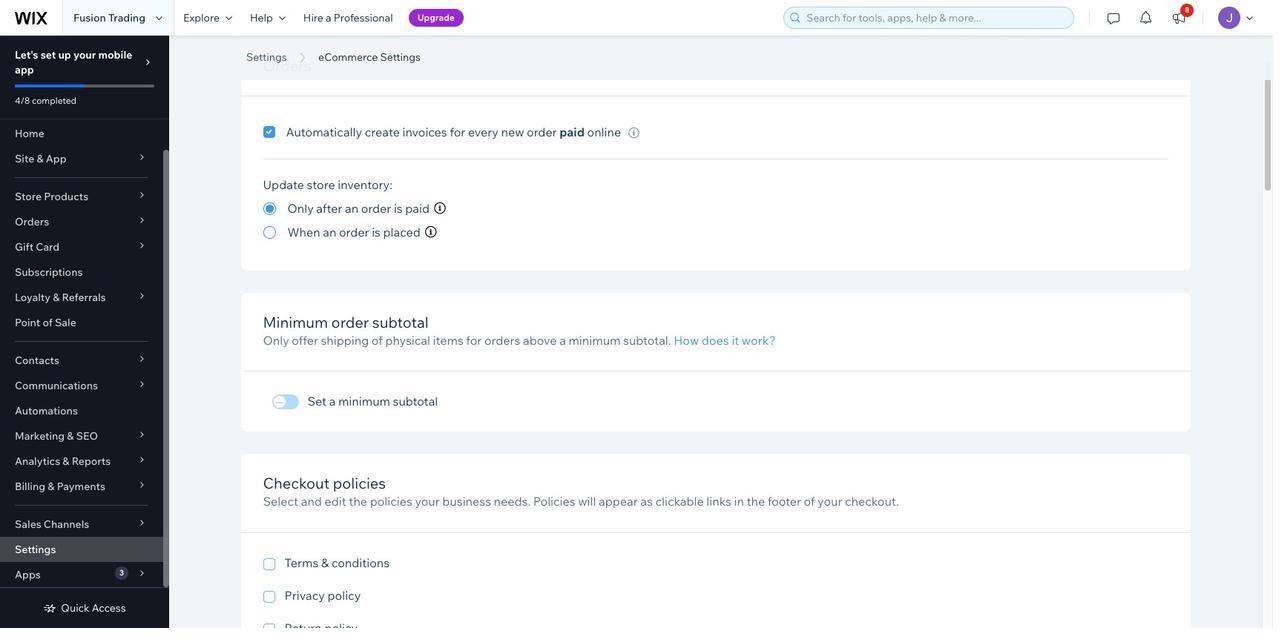 Task type: describe. For each thing, give the bounding box(es) containing it.
let's
[[15, 48, 38, 62]]

8 button
[[1162, 0, 1195, 36]]

site & app
[[15, 152, 66, 165]]

minimum order subtotal only offer shipping of physical items for orders above a minimum subtotal. how does it work?
[[263, 313, 776, 348]]

offer
[[292, 333, 318, 348]]

sales channels button
[[0, 512, 163, 537]]

sale
[[55, 316, 76, 329]]

update store inventory:
[[263, 177, 392, 192]]

how does it work? link
[[674, 333, 776, 348]]

how
[[674, 333, 699, 348]]

order down only after an order is paid
[[339, 225, 369, 240]]

info tooltip image for when an order is placed
[[425, 226, 437, 238]]

1 horizontal spatial your
[[415, 494, 440, 509]]

4/8
[[15, 95, 30, 106]]

work?
[[742, 333, 776, 348]]

3
[[119, 568, 124, 578]]

inventory:
[[338, 177, 392, 192]]

let's set up your mobile app
[[15, 48, 132, 76]]

completed
[[32, 95, 77, 106]]

app
[[46, 152, 66, 165]]

hire
[[303, 11, 323, 24]]

analytics
[[15, 455, 60, 468]]

store products button
[[0, 184, 163, 209]]

will
[[578, 494, 596, 509]]

store
[[307, 177, 335, 192]]

referrals
[[62, 291, 106, 304]]

sidebar element
[[0, 36, 169, 628]]

shipping
[[321, 333, 369, 348]]

subscriptions link
[[0, 260, 163, 285]]

privacy
[[284, 588, 325, 603]]

quick
[[61, 602, 90, 615]]

1 vertical spatial policies
[[370, 494, 412, 509]]

gift
[[15, 240, 33, 254]]

quick access button
[[43, 602, 126, 615]]

1 vertical spatial subtotal
[[393, 394, 438, 409]]

when an order is placed
[[287, 225, 420, 240]]

create
[[365, 125, 400, 139]]

update
[[263, 177, 304, 192]]

above
[[523, 333, 557, 348]]

communications button
[[0, 373, 163, 398]]

loyalty & referrals button
[[0, 285, 163, 310]]

4/8 completed
[[15, 95, 77, 106]]

terms
[[284, 556, 319, 570]]

of inside sidebar element
[[43, 316, 53, 329]]

billing & payments
[[15, 480, 105, 493]]

app
[[15, 63, 34, 76]]

marketing & seo
[[15, 430, 98, 443]]

sales
[[15, 518, 41, 531]]

mobile
[[98, 48, 132, 62]]

automatically
[[286, 125, 362, 139]]

gift card
[[15, 240, 59, 254]]

after
[[316, 201, 342, 216]]

conditions
[[332, 556, 390, 570]]

loyalty
[[15, 291, 50, 304]]

point of sale
[[15, 316, 76, 329]]

store
[[15, 190, 42, 203]]

card
[[36, 240, 59, 254]]

a inside minimum order subtotal only offer shipping of physical items for orders above a minimum subtotal. how does it work?
[[559, 333, 566, 348]]

orders
[[484, 333, 520, 348]]

site & app button
[[0, 146, 163, 171]]

privacy policy
[[284, 588, 361, 603]]

automations
[[15, 404, 78, 418]]

physical
[[385, 333, 430, 348]]

of inside checkout policies select and edit the policies your business needs. policies will appear as clickable links in the footer of your checkout.
[[804, 494, 815, 509]]

0 horizontal spatial is
[[372, 225, 381, 240]]

policy
[[328, 588, 361, 603]]

fusion
[[73, 11, 106, 24]]

order inside minimum order subtotal only offer shipping of physical items for orders above a minimum subtotal. how does it work?
[[331, 313, 369, 332]]

loyalty & referrals
[[15, 291, 106, 304]]

1 vertical spatial an
[[323, 225, 336, 240]]

only inside minimum order subtotal only offer shipping of physical items for orders above a minimum subtotal. how does it work?
[[263, 333, 289, 348]]

your inside let's set up your mobile app
[[73, 48, 96, 62]]

trading
[[108, 11, 145, 24]]

edit
[[325, 494, 346, 509]]

upgrade
[[417, 12, 455, 23]]

0 horizontal spatial paid
[[405, 201, 430, 216]]

order right new
[[527, 125, 557, 139]]

subscriptions
[[15, 266, 83, 279]]

products
[[44, 190, 88, 203]]

invoices
[[402, 125, 447, 139]]

0 vertical spatial for
[[450, 125, 465, 139]]

settings inside sidebar element
[[15, 543, 56, 556]]

subtotal inside minimum order subtotal only offer shipping of physical items for orders above a minimum subtotal. how does it work?
[[372, 313, 429, 332]]

subtotal.
[[623, 333, 671, 348]]

automations link
[[0, 398, 163, 424]]

professional
[[334, 11, 393, 24]]

analytics & reports
[[15, 455, 111, 468]]

needs.
[[494, 494, 531, 509]]

help
[[250, 11, 273, 24]]

in
[[734, 494, 744, 509]]

1 the from the left
[[349, 494, 367, 509]]

Search for tools, apps, help & more... field
[[802, 7, 1069, 28]]

info tooltip image for only after an order is paid
[[434, 203, 446, 214]]

explore
[[183, 11, 220, 24]]

order down inventory:
[[361, 201, 391, 216]]

as
[[640, 494, 653, 509]]

orders button
[[0, 209, 163, 234]]

reports
[[72, 455, 111, 468]]

0 vertical spatial only
[[287, 201, 314, 216]]

checkout.
[[845, 494, 899, 509]]



Task type: locate. For each thing, give the bounding box(es) containing it.
subtotal
[[372, 313, 429, 332], [393, 394, 438, 409]]

& right 'site'
[[37, 152, 43, 165]]

& for billing
[[48, 480, 55, 493]]

an right after
[[345, 201, 358, 216]]

orders down store
[[15, 215, 49, 228]]

1 vertical spatial settings link
[[0, 537, 163, 562]]

only after an order is paid
[[287, 201, 430, 216]]

for left every at the left of page
[[450, 125, 465, 139]]

0 vertical spatial an
[[345, 201, 358, 216]]

1 vertical spatial a
[[559, 333, 566, 348]]

1 horizontal spatial paid
[[560, 125, 585, 139]]

0 horizontal spatial minimum
[[338, 394, 390, 409]]

0 horizontal spatial settings link
[[0, 537, 163, 562]]

ecommerce
[[246, 32, 401, 65], [318, 50, 378, 64]]

minimum
[[569, 333, 621, 348], [338, 394, 390, 409]]

1 horizontal spatial minimum
[[569, 333, 621, 348]]

2 horizontal spatial of
[[804, 494, 815, 509]]

orders
[[263, 56, 311, 75], [15, 215, 49, 228]]

items
[[433, 333, 463, 348]]

of left physical at the bottom of the page
[[372, 333, 383, 348]]

ecommerce settings
[[246, 32, 515, 65], [318, 50, 421, 64]]

terms & conditions
[[284, 556, 390, 570]]

communications
[[15, 379, 98, 392]]

1 vertical spatial paid
[[405, 201, 430, 216]]

every
[[468, 125, 498, 139]]

1 horizontal spatial is
[[394, 201, 403, 216]]

1 vertical spatial is
[[372, 225, 381, 240]]

0 vertical spatial a
[[326, 11, 331, 24]]

minimum left subtotal.
[[569, 333, 621, 348]]

minimum right the "set"
[[338, 394, 390, 409]]

checkout
[[263, 474, 330, 493]]

placed
[[383, 225, 420, 240]]

1 horizontal spatial an
[[345, 201, 358, 216]]

marketing
[[15, 430, 65, 443]]

2 vertical spatial info tooltip image
[[425, 226, 437, 238]]

home
[[15, 127, 44, 140]]

orders down help button
[[263, 56, 311, 75]]

& for loyalty
[[53, 291, 60, 304]]

0 vertical spatial of
[[43, 316, 53, 329]]

& right loyalty
[[53, 291, 60, 304]]

your
[[73, 48, 96, 62], [415, 494, 440, 509], [818, 494, 842, 509]]

your right up
[[73, 48, 96, 62]]

0 horizontal spatial an
[[323, 225, 336, 240]]

settings link down help button
[[239, 50, 294, 65]]

automatically create invoices for every new order paid online
[[286, 125, 621, 139]]

it
[[732, 333, 739, 348]]

the right "edit"
[[349, 494, 367, 509]]

does
[[702, 333, 729, 348]]

the
[[349, 494, 367, 509], [747, 494, 765, 509]]

&
[[37, 152, 43, 165], [53, 291, 60, 304], [67, 430, 74, 443], [63, 455, 69, 468], [48, 480, 55, 493], [321, 556, 329, 570]]

0 horizontal spatial of
[[43, 316, 53, 329]]

0 vertical spatial settings link
[[239, 50, 294, 65]]

a for set a minimum subtotal
[[329, 394, 336, 409]]

is left placed
[[372, 225, 381, 240]]

1 vertical spatial info tooltip image
[[434, 203, 446, 214]]

1 vertical spatial of
[[372, 333, 383, 348]]

site
[[15, 152, 34, 165]]

store products
[[15, 190, 88, 203]]

0 vertical spatial orders
[[263, 56, 311, 75]]

0 horizontal spatial the
[[349, 494, 367, 509]]

2 horizontal spatial your
[[818, 494, 842, 509]]

& for terms
[[321, 556, 329, 570]]

checkout policies select and edit the policies your business needs. policies will appear as clickable links in the footer of your checkout.
[[263, 474, 899, 509]]

& left reports
[[63, 455, 69, 468]]

subtotal up physical at the bottom of the page
[[372, 313, 429, 332]]

& for site
[[37, 152, 43, 165]]

for
[[450, 125, 465, 139], [466, 333, 482, 348]]

point of sale link
[[0, 310, 163, 335]]

gift card button
[[0, 234, 163, 260]]

1 horizontal spatial of
[[372, 333, 383, 348]]

paid left online
[[560, 125, 585, 139]]

1 vertical spatial only
[[263, 333, 289, 348]]

policies up "edit"
[[333, 474, 386, 493]]

a right above
[[559, 333, 566, 348]]

hire a professional link
[[294, 0, 402, 36]]

home link
[[0, 121, 163, 146]]

& right terms
[[321, 556, 329, 570]]

0 vertical spatial policies
[[333, 474, 386, 493]]

policies
[[533, 494, 575, 509]]

your left business
[[415, 494, 440, 509]]

set a minimum subtotal
[[307, 394, 438, 409]]

your left checkout.
[[818, 494, 842, 509]]

upgrade button
[[408, 9, 464, 27]]

& for analytics
[[63, 455, 69, 468]]

contacts
[[15, 354, 59, 367]]

up
[[58, 48, 71, 62]]

is
[[394, 201, 403, 216], [372, 225, 381, 240]]

settings link down channels
[[0, 537, 163, 562]]

select
[[263, 494, 298, 509]]

orders inside dropdown button
[[15, 215, 49, 228]]

subtotal down physical at the bottom of the page
[[393, 394, 438, 409]]

of inside minimum order subtotal only offer shipping of physical items for orders above a minimum subtotal. how does it work?
[[372, 333, 383, 348]]

for inside minimum order subtotal only offer shipping of physical items for orders above a minimum subtotal. how does it work?
[[466, 333, 482, 348]]

the right in
[[747, 494, 765, 509]]

policies right "edit"
[[370, 494, 412, 509]]

ecommerce down hire a professional
[[318, 50, 378, 64]]

settings link
[[239, 50, 294, 65], [0, 537, 163, 562]]

appear
[[599, 494, 638, 509]]

only
[[287, 201, 314, 216], [263, 333, 289, 348]]

hire a professional
[[303, 11, 393, 24]]

help button
[[241, 0, 294, 36]]

& for marketing
[[67, 430, 74, 443]]

0 horizontal spatial for
[[450, 125, 465, 139]]

0 vertical spatial minimum
[[569, 333, 621, 348]]

is up placed
[[394, 201, 403, 216]]

2 vertical spatial a
[[329, 394, 336, 409]]

new
[[501, 125, 524, 139]]

1 vertical spatial orders
[[15, 215, 49, 228]]

ecommerce down hire
[[246, 32, 401, 65]]

0 horizontal spatial orders
[[15, 215, 49, 228]]

a for hire a professional
[[326, 11, 331, 24]]

0 vertical spatial paid
[[560, 125, 585, 139]]

2 the from the left
[[747, 494, 765, 509]]

2 vertical spatial of
[[804, 494, 815, 509]]

of left the "sale"
[[43, 316, 53, 329]]

0 vertical spatial is
[[394, 201, 403, 216]]

of right footer on the right
[[804, 494, 815, 509]]

an down after
[[323, 225, 336, 240]]

order up shipping
[[331, 313, 369, 332]]

0 vertical spatial subtotal
[[372, 313, 429, 332]]

1 vertical spatial minimum
[[338, 394, 390, 409]]

1 horizontal spatial orders
[[263, 56, 311, 75]]

& inside popup button
[[48, 480, 55, 493]]

only up the when
[[287, 201, 314, 216]]

policies
[[333, 474, 386, 493], [370, 494, 412, 509]]

paid
[[560, 125, 585, 139], [405, 201, 430, 216]]

online
[[587, 125, 621, 139]]

for right items
[[466, 333, 482, 348]]

an
[[345, 201, 358, 216], [323, 225, 336, 240]]

minimum inside minimum order subtotal only offer shipping of physical items for orders above a minimum subtotal. how does it work?
[[569, 333, 621, 348]]

& right billing
[[48, 480, 55, 493]]

1 vertical spatial for
[[466, 333, 482, 348]]

set
[[307, 394, 326, 409]]

0 vertical spatial info tooltip image
[[628, 127, 640, 139]]

footer
[[768, 494, 801, 509]]

& left "seo"
[[67, 430, 74, 443]]

contacts button
[[0, 348, 163, 373]]

analytics & reports button
[[0, 449, 163, 474]]

info tooltip image
[[628, 127, 640, 139], [434, 203, 446, 214], [425, 226, 437, 238]]

order
[[527, 125, 557, 139], [361, 201, 391, 216], [339, 225, 369, 240], [331, 313, 369, 332]]

a
[[326, 11, 331, 24], [559, 333, 566, 348], [329, 394, 336, 409]]

payments
[[57, 480, 105, 493]]

0 horizontal spatial your
[[73, 48, 96, 62]]

info tooltip image for automatically create invoices for every new order
[[628, 127, 640, 139]]

channels
[[44, 518, 89, 531]]

a right the "set"
[[329, 394, 336, 409]]

set
[[41, 48, 56, 62]]

billing
[[15, 480, 45, 493]]

1 horizontal spatial for
[[466, 333, 482, 348]]

seo
[[76, 430, 98, 443]]

1 horizontal spatial the
[[747, 494, 765, 509]]

point
[[15, 316, 40, 329]]

& inside 'popup button'
[[53, 291, 60, 304]]

of
[[43, 316, 53, 329], [372, 333, 383, 348], [804, 494, 815, 509]]

when
[[287, 225, 320, 240]]

a right hire
[[326, 11, 331, 24]]

only down minimum on the left
[[263, 333, 289, 348]]

paid up placed
[[405, 201, 430, 216]]

quick access
[[61, 602, 126, 615]]

1 horizontal spatial settings link
[[239, 50, 294, 65]]



